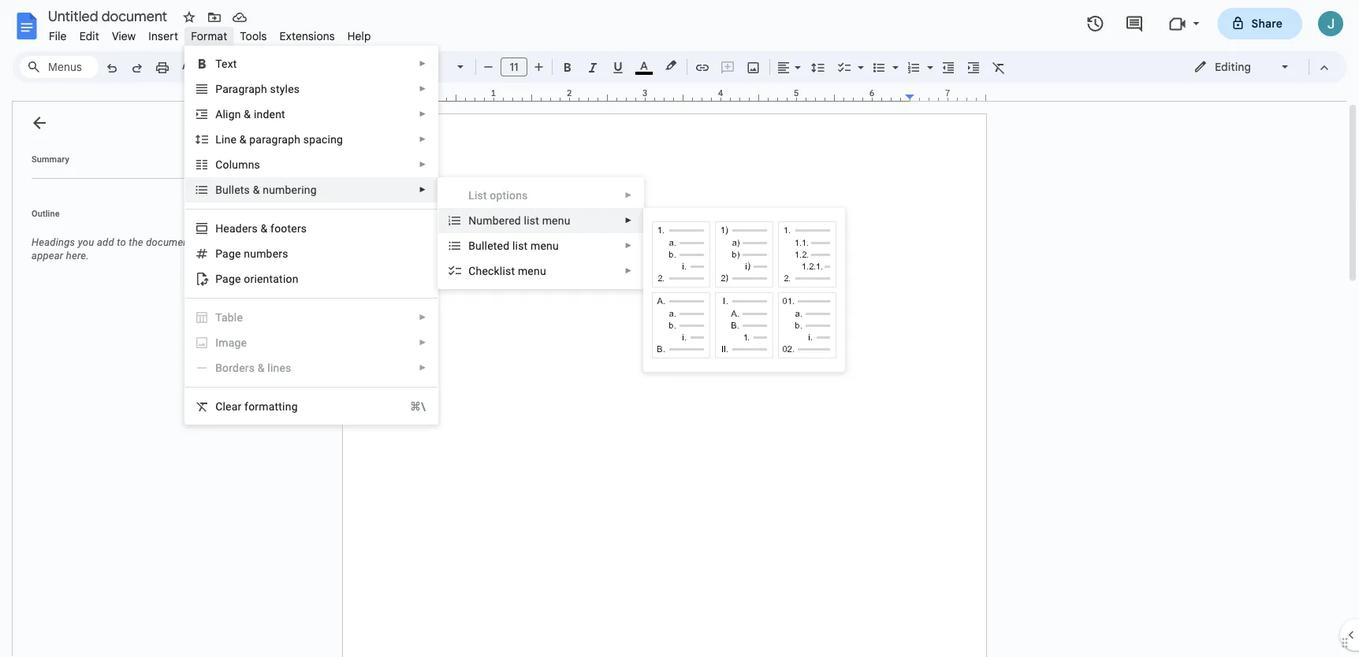 Task type: describe. For each thing, give the bounding box(es) containing it.
format menu item
[[185, 27, 234, 45]]

extensions menu item
[[273, 27, 341, 45]]

headings
[[32, 237, 75, 248]]

orientation
[[244, 272, 298, 285]]

columns n element
[[215, 158, 265, 171]]

the
[[129, 237, 143, 248]]

ine
[[221, 133, 237, 146]]

⌘\
[[410, 400, 426, 413]]

& right 't'
[[253, 183, 260, 196]]

indent
[[254, 108, 285, 121]]

n umbered list menu
[[468, 214, 570, 227]]

will
[[195, 237, 211, 248]]

insert menu item
[[142, 27, 185, 45]]

menu item containing list
[[438, 183, 643, 208]]

c for lear
[[215, 400, 223, 413]]

borders & lines menu item
[[195, 360, 427, 376]]

left margin image
[[343, 89, 423, 101]]

menu containing text
[[185, 46, 438, 425]]

s for t
[[244, 183, 250, 196]]

lines
[[268, 361, 291, 374]]

age
[[228, 336, 247, 349]]

Menus field
[[20, 56, 99, 78]]

file menu item
[[43, 27, 73, 45]]

& for eaders
[[261, 222, 268, 235]]

► for s
[[419, 160, 427, 169]]

editing
[[1215, 60, 1251, 74]]

ulleted
[[475, 239, 510, 252]]

checklist menu h element
[[468, 264, 551, 278]]

summary heading
[[32, 153, 69, 166]]

a lign & indent
[[215, 108, 285, 121]]

b ulleted list menu
[[468, 239, 559, 252]]

page orientation 3 element
[[215, 272, 303, 285]]

styles
[[270, 82, 300, 95]]

s for n
[[254, 158, 260, 171]]

umbered
[[476, 214, 521, 227]]

outline
[[32, 209, 60, 218]]

colum n s
[[215, 158, 260, 171]]

align & indent a element
[[215, 108, 290, 121]]

n
[[468, 214, 476, 227]]

text
[[215, 57, 237, 70]]

m
[[219, 336, 228, 349]]

document outline element
[[13, 102, 227, 657]]

highlight color image
[[662, 56, 680, 75]]

to
[[117, 237, 126, 248]]

i m age
[[215, 336, 247, 349]]

bulleted list menu b element
[[468, 239, 564, 252]]

b
[[468, 239, 475, 252]]

text color image
[[635, 56, 653, 75]]

page n u mbers
[[215, 247, 288, 260]]

menu bar inside menu bar banner
[[43, 20, 377, 47]]

list options o element
[[468, 189, 533, 202]]

table menu item
[[195, 310, 427, 326]]

help
[[347, 29, 371, 43]]

mode and view toolbar
[[1182, 51, 1337, 83]]

text s element
[[215, 57, 242, 70]]

list for ulleted
[[512, 239, 528, 252]]

► for age
[[419, 338, 427, 347]]

format
[[191, 29, 227, 43]]

mbers
[[256, 247, 288, 260]]

► for s & numbering
[[419, 185, 427, 194]]

h
[[476, 264, 482, 278]]

p
[[215, 82, 222, 95]]

page numbers u element
[[215, 247, 293, 260]]

share
[[1252, 17, 1283, 30]]

l
[[215, 133, 221, 146]]

row 2. column 2. roman upper, latin upper, decimal element
[[715, 292, 774, 359]]

ptions
[[496, 189, 528, 202]]

appear
[[32, 250, 63, 262]]

o
[[490, 189, 496, 202]]

editing button
[[1183, 55, 1302, 79]]

list o ptions
[[468, 189, 528, 202]]

eaders
[[223, 222, 258, 235]]

extensions
[[280, 29, 335, 43]]

h eaders & footers
[[215, 222, 307, 235]]

row 2. column 3. decimal zero, latin lower, roman lower element
[[778, 292, 837, 359]]

& for ine
[[239, 133, 246, 146]]

row 1. column 3. decimal outline element
[[778, 222, 837, 288]]

headers & footers h element
[[215, 222, 312, 235]]

here.
[[66, 250, 89, 262]]

borders
[[215, 361, 255, 374]]

borders & lines
[[215, 361, 291, 374]]

⌘backslash element
[[391, 399, 426, 415]]

2 row from the top
[[650, 290, 839, 361]]

insert image image
[[745, 56, 763, 78]]

menu item containing i
[[195, 335, 427, 351]]

you
[[78, 237, 94, 248]]

c for h
[[468, 264, 476, 278]]

table 2 element
[[215, 311, 248, 324]]

table
[[215, 311, 243, 324]]

tools
[[240, 29, 267, 43]]



Task type: locate. For each thing, give the bounding box(es) containing it.
row 2. column 1. latin upper, latin lower, roman lower element
[[652, 292, 710, 359]]

& inside menu item
[[258, 361, 265, 374]]

n
[[248, 158, 254, 171], [244, 247, 250, 260]]

c h ecklist menu
[[468, 264, 546, 278]]

edit
[[79, 29, 99, 43]]

list
[[524, 214, 539, 227], [512, 239, 528, 252]]

checklist menu image
[[854, 57, 864, 62]]

1 vertical spatial n
[[244, 247, 250, 260]]

► inside table menu item
[[419, 313, 427, 322]]

& right lign
[[244, 108, 251, 121]]

right margin image
[[906, 89, 985, 101]]

document
[[146, 237, 192, 248]]

menu item
[[438, 183, 643, 208], [195, 335, 427, 351]]

row
[[650, 219, 839, 290], [650, 290, 839, 361]]

► inside borders & lines menu item
[[419, 363, 427, 372]]

lign
[[223, 108, 241, 121]]

& right eaders
[[261, 222, 268, 235]]

menu item down table menu item
[[195, 335, 427, 351]]

l ine & paragraph spacing
[[215, 133, 343, 146]]

Font size text field
[[501, 58, 527, 76]]

page down the page n u mbers
[[215, 272, 241, 285]]

formatting
[[244, 400, 298, 413]]

u
[[250, 247, 256, 260]]

line & paragraph spacing l element
[[215, 133, 348, 146]]

menu item up the numbered list menu n element
[[438, 183, 643, 208]]

h
[[215, 222, 223, 235]]

menu bar
[[43, 20, 377, 47]]

n up bulle t s & numbering
[[248, 158, 254, 171]]

menu
[[438, 0, 644, 579], [185, 46, 438, 425]]

1 vertical spatial menu item
[[195, 335, 427, 351]]

summary
[[32, 154, 69, 164]]

application containing share
[[0, 0, 1359, 657]]

1 vertical spatial list
[[512, 239, 528, 252]]

0 vertical spatial list
[[524, 214, 539, 227]]

list for umbered
[[524, 214, 539, 227]]

0 vertical spatial page
[[215, 247, 241, 260]]

0 horizontal spatial c
[[215, 400, 223, 413]]

row up row 2. column 2. roman upper, latin upper, decimal 'element'
[[650, 219, 839, 290]]

►
[[419, 59, 427, 68], [419, 84, 427, 93], [419, 110, 427, 119], [419, 135, 427, 144], [419, 160, 427, 169], [419, 185, 427, 194], [625, 191, 632, 200], [625, 216, 632, 225], [625, 241, 632, 250], [625, 266, 632, 276], [419, 313, 427, 322], [419, 338, 427, 347], [419, 363, 427, 372]]

page for page n u mbers
[[215, 247, 241, 260]]

Font size field
[[501, 58, 534, 77]]

1 page from the top
[[215, 247, 241, 260]]

► for n umbered list menu
[[625, 216, 632, 225]]

page orientation
[[215, 272, 298, 285]]

footers
[[270, 222, 307, 235]]

menu
[[542, 214, 570, 227], [531, 239, 559, 252], [518, 264, 546, 278]]

1 row from the top
[[650, 219, 839, 290]]

menu bar containing file
[[43, 20, 377, 47]]

bulle
[[215, 183, 240, 196]]

list
[[468, 189, 487, 202]]

Rename text field
[[43, 6, 177, 25]]

numbered list menu n element
[[468, 214, 575, 227]]

0 horizontal spatial menu item
[[195, 335, 427, 351]]

list down n umbered list menu
[[512, 239, 528, 252]]

1 vertical spatial page
[[215, 272, 241, 285]]

n for u
[[244, 247, 250, 260]]

share button
[[1218, 8, 1302, 39]]

0 vertical spatial c
[[468, 264, 476, 278]]

paragraph styles p element
[[215, 82, 304, 95]]

s right colum
[[254, 158, 260, 171]]

0 vertical spatial s
[[254, 158, 260, 171]]

outline heading
[[13, 207, 227, 229]]

Star checkbox
[[178, 6, 200, 28]]

a
[[215, 108, 223, 121]]

bulle t s & numbering
[[215, 183, 317, 196]]

lear
[[223, 400, 242, 413]]

main toolbar
[[98, 0, 1011, 612]]

0 vertical spatial menu item
[[438, 183, 643, 208]]

0 vertical spatial n
[[248, 158, 254, 171]]

1 vertical spatial s
[[244, 183, 250, 196]]

arial option
[[404, 56, 448, 78]]

view
[[112, 29, 136, 43]]

aragraph
[[222, 82, 267, 95]]

menu bar banner
[[0, 0, 1359, 657]]

2 page from the top
[[215, 272, 241, 285]]

borders & lines q element
[[215, 361, 296, 374]]

2 vertical spatial menu
[[518, 264, 546, 278]]

c down b
[[468, 264, 476, 278]]

line & paragraph spacing image
[[809, 56, 827, 78]]

s
[[254, 158, 260, 171], [244, 183, 250, 196]]

headings you add to the document will appear here.
[[32, 237, 211, 262]]

► for ecklist menu
[[625, 266, 632, 276]]

i
[[215, 336, 219, 349]]

page for page orientation
[[215, 272, 241, 285]]

menu down the bulleted list menu b "element"
[[518, 264, 546, 278]]

ecklist
[[482, 264, 515, 278]]

► for p aragraph styles
[[419, 84, 427, 93]]

0 horizontal spatial s
[[244, 183, 250, 196]]

1 horizontal spatial s
[[254, 158, 260, 171]]

1 horizontal spatial menu item
[[438, 183, 643, 208]]

bullets & numbering t element
[[215, 183, 321, 196]]

row 1. column 1. decimal, latin lower, roman lower with period element
[[652, 222, 710, 288]]

image m element
[[215, 336, 252, 349]]

1 vertical spatial c
[[215, 400, 223, 413]]

t
[[240, 183, 244, 196]]

colum
[[215, 158, 248, 171]]

1 horizontal spatial c
[[468, 264, 476, 278]]

row down "row 1. column 2. decimal, latin lower, roman lower with parenthesis" element
[[650, 290, 839, 361]]

n for s
[[248, 158, 254, 171]]

menu for umbered list menu
[[542, 214, 570, 227]]

page left u
[[215, 247, 241, 260]]

row 1. column 2. decimal, latin lower, roman lower with parenthesis element
[[715, 222, 774, 288]]

menu down the numbered list menu n element
[[531, 239, 559, 252]]

p aragraph styles
[[215, 82, 300, 95]]

menu containing list
[[438, 0, 644, 579]]

c down the borders
[[215, 400, 223, 413]]

application
[[0, 0, 1359, 657]]

► for a lign & indent
[[419, 110, 427, 119]]

tools menu item
[[234, 27, 273, 45]]

numbering
[[263, 183, 317, 196]]

& for lign
[[244, 108, 251, 121]]

add
[[97, 237, 114, 248]]

s right bulle
[[244, 183, 250, 196]]

clear formatting c element
[[215, 400, 302, 413]]

arial
[[404, 60, 428, 74]]

& right ine
[[239, 133, 246, 146]]

c lear formatting
[[215, 400, 298, 413]]

& left lines
[[258, 361, 265, 374]]

bulleted list menu image
[[888, 57, 899, 62]]

menu for ulleted list menu
[[531, 239, 559, 252]]

page
[[215, 247, 241, 260], [215, 272, 241, 285]]

&
[[244, 108, 251, 121], [239, 133, 246, 146], [253, 183, 260, 196], [261, 222, 268, 235], [258, 361, 265, 374]]

view menu item
[[106, 27, 142, 45]]

n left mbers
[[244, 247, 250, 260]]

1 vertical spatial menu
[[531, 239, 559, 252]]

paragraph
[[249, 133, 300, 146]]

insert
[[148, 29, 178, 43]]

list up the bulleted list menu b "element"
[[524, 214, 539, 227]]

spacing
[[303, 133, 343, 146]]

0 vertical spatial menu
[[542, 214, 570, 227]]

► for l ine & paragraph spacing
[[419, 135, 427, 144]]

menu up the bulleted list menu b "element"
[[542, 214, 570, 227]]

c
[[468, 264, 476, 278], [215, 400, 223, 413]]

help menu item
[[341, 27, 377, 45]]

file
[[49, 29, 67, 43]]

edit menu item
[[73, 27, 106, 45]]

► for b ulleted list menu
[[625, 241, 632, 250]]



Task type: vqa. For each thing, say whether or not it's contained in the screenshot.


